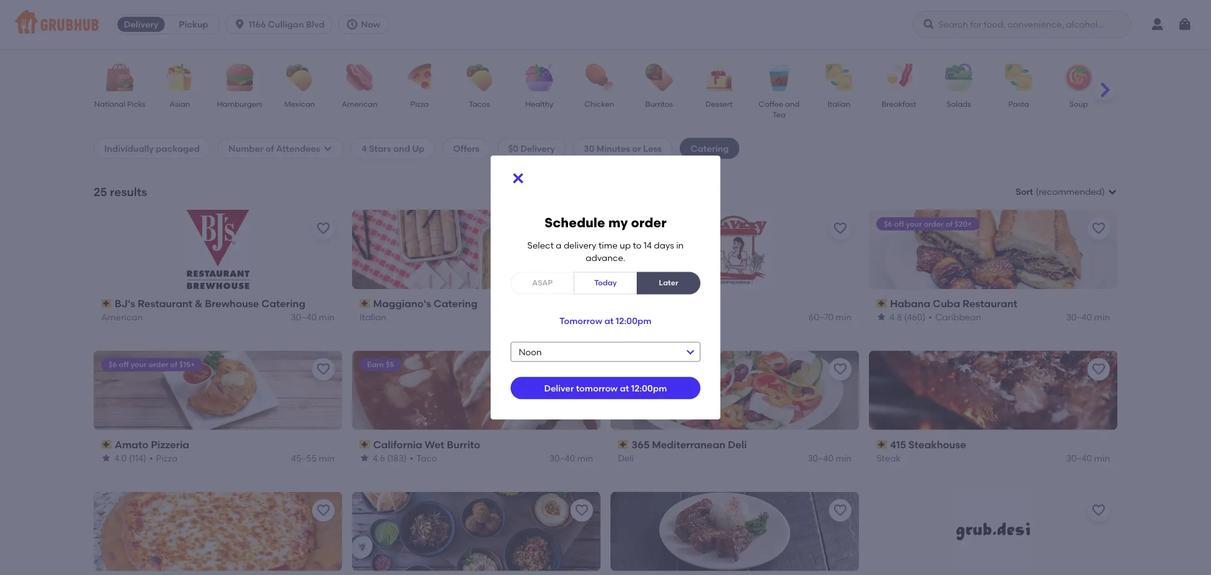 Task type: describe. For each thing, give the bounding box(es) containing it.
your for habana
[[906, 219, 922, 228]]

number
[[229, 143, 263, 153]]

salads image
[[937, 64, 981, 91]]

off for habana
[[894, 219, 904, 228]]

minutes
[[597, 143, 630, 153]]

offers
[[453, 143, 480, 153]]

0 horizontal spatial deli
[[618, 452, 634, 463]]

attendees
[[276, 143, 320, 153]]

30–40 min for &
[[291, 311, 335, 322]]

30–40 for burrito
[[549, 452, 575, 463]]

$6 off your order of $15+
[[109, 360, 195, 369]]

25 results
[[94, 185, 147, 199]]

45–55 min
[[291, 452, 335, 463]]

delivery inside button
[[124, 19, 158, 30]]

now
[[361, 19, 380, 30]]

svg image inside 1166 culligan blvd button
[[234, 18, 246, 31]]

up
[[620, 240, 631, 251]]

habana cuba restaurant link
[[877, 296, 1110, 311]]

habana cuba restaurant
[[890, 297, 1017, 310]]

coffee and tea image
[[757, 64, 801, 91]]

pizza image
[[398, 64, 441, 91]]

$6 for amato pizzeria
[[109, 360, 117, 369]]

30 minutes or less
[[584, 143, 662, 153]]

restaurant inside habana cuba restaurant link
[[963, 297, 1017, 310]]

grub desi logo image
[[954, 492, 1033, 571]]

tomorrow
[[576, 383, 618, 393]]

of for amato pizzeria
[[170, 360, 177, 369]]

4
[[362, 143, 367, 153]]

salads
[[947, 99, 971, 108]]

415
[[890, 438, 906, 451]]

pasta
[[1009, 99, 1029, 108]]

of for habana cuba restaurant
[[946, 219, 953, 228]]

pickup button
[[167, 14, 220, 34]]

$0
[[508, 143, 518, 153]]

habana
[[890, 297, 930, 310]]

chicken image
[[578, 64, 621, 91]]

california
[[373, 438, 422, 451]]

bj's restaurant & brewhouse catering link
[[101, 296, 335, 311]]

subscription pass image for bj's restaurant & brewhouse catering
[[101, 299, 112, 308]]

30–40 min for restaurant
[[1066, 311, 1110, 322]]

mediterranean
[[652, 438, 726, 451]]

main navigation navigation
[[0, 0, 1211, 49]]

a
[[556, 240, 562, 251]]

advance.
[[586, 253, 625, 263]]

steak
[[877, 452, 901, 463]]

maggiano's catering
[[373, 297, 478, 310]]

packaged
[[156, 143, 200, 153]]

amato pizzeria link
[[101, 437, 335, 452]]

30–40 for restaurant
[[1066, 311, 1092, 322]]

1 horizontal spatial svg image
[[323, 143, 333, 153]]

asap
[[532, 278, 553, 287]]

california wet burrito
[[373, 438, 480, 451]]

california wet burrito link
[[360, 437, 593, 452]]

hamburgers
[[217, 99, 263, 108]]

45–55
[[291, 452, 317, 463]]

2 horizontal spatial catering
[[691, 143, 729, 153]]

1166 culligan blvd
[[249, 19, 325, 30]]

less
[[643, 143, 662, 153]]

1 horizontal spatial italian
[[828, 99, 851, 108]]

4.0 (114)
[[114, 452, 146, 463]]

soup
[[1070, 99, 1088, 108]]

(114)
[[129, 452, 146, 463]]

off for amato
[[119, 360, 129, 369]]

1166 culligan blvd button
[[225, 14, 338, 34]]

today button
[[574, 272, 637, 294]]

tacos
[[469, 99, 490, 108]]

30–40 min for deli
[[808, 452, 852, 463]]

0 vertical spatial 12:00pm
[[616, 315, 652, 326]]

60–70
[[809, 311, 834, 322]]

0 horizontal spatial and
[[393, 143, 410, 153]]

star icon image for amato
[[101, 453, 111, 463]]

1 horizontal spatial mexican
[[618, 311, 654, 322]]

(460)
[[904, 311, 926, 322]]

• for habana
[[929, 311, 932, 322]]

asian image
[[158, 64, 202, 91]]

later button
[[637, 272, 700, 294]]

individually packaged
[[104, 143, 200, 153]]

2 vertical spatial save this restaurant image
[[833, 503, 848, 518]]

0 vertical spatial mexican
[[284, 99, 315, 108]]

maggiano's catering link
[[360, 296, 593, 311]]

0 horizontal spatial catering
[[261, 297, 305, 310]]

min for habana cuba restaurant
[[1094, 311, 1110, 322]]

coffee
[[759, 99, 783, 108]]

hamburgers image
[[218, 64, 262, 91]]

tacos image
[[458, 64, 501, 91]]

1 vertical spatial italian
[[360, 311, 386, 322]]

• for california
[[410, 452, 413, 463]]

30–40 min for burrito
[[549, 452, 593, 463]]

365 mediterranean deli link
[[618, 437, 852, 452]]

bj's restaurant & brewhouse catering
[[115, 297, 305, 310]]

bj's
[[115, 297, 135, 310]]

restaurant inside bj's restaurant & brewhouse catering link
[[138, 297, 192, 310]]

schedule my order
[[545, 215, 667, 231]]

30–40 for &
[[291, 311, 317, 322]]

picks
[[127, 99, 146, 108]]

min for california wet burrito
[[577, 452, 593, 463]]

4.6
[[373, 452, 385, 463]]

365
[[632, 438, 650, 451]]

burritos image
[[637, 64, 681, 91]]

cuba
[[933, 297, 960, 310]]

120–130 min
[[543, 311, 593, 322]]

min for 415 steakhouse
[[1094, 452, 1110, 463]]

subscription pass image for 365 mediterranean deli
[[618, 440, 629, 449]]

$5
[[386, 360, 394, 369]]

$20+
[[955, 219, 972, 228]]

taco
[[416, 452, 437, 463]]

• for amato
[[149, 452, 153, 463]]

order for amato pizzeria
[[148, 360, 168, 369]]

$0 delivery
[[508, 143, 555, 153]]

tomorrow at 12:00pm button
[[560, 309, 652, 332]]



Task type: locate. For each thing, give the bounding box(es) containing it.
culligan
[[268, 19, 304, 30]]

mexican image
[[278, 64, 322, 91]]

star icon image left 4.8
[[877, 312, 887, 322]]

catering right brewhouse
[[261, 297, 305, 310]]

1 vertical spatial of
[[946, 219, 953, 228]]

later
[[659, 278, 678, 287]]

0 horizontal spatial svg image
[[346, 18, 358, 31]]

order left $15+
[[148, 360, 168, 369]]

0 horizontal spatial pizza
[[156, 452, 177, 463]]

subscription pass image for maggiano's catering
[[360, 299, 371, 308]]

star icon image for habana
[[877, 312, 887, 322]]

1 vertical spatial deli
[[618, 452, 634, 463]]

amato
[[115, 438, 148, 451]]

0 horizontal spatial delivery
[[124, 19, 158, 30]]

in
[[676, 240, 684, 251]]

now button
[[338, 14, 394, 34]]

catering right maggiano's
[[434, 297, 478, 310]]

order up 14 on the right top of page
[[631, 215, 667, 231]]

• right (183)
[[410, 452, 413, 463]]

deliver tomorrow at 12:00pm
[[544, 383, 667, 393]]

your left "$20+"
[[906, 219, 922, 228]]

1 vertical spatial save this restaurant image
[[574, 362, 589, 377]]

0 horizontal spatial $6
[[109, 360, 117, 369]]

0 horizontal spatial american
[[101, 311, 143, 322]]

0 vertical spatial at
[[604, 315, 614, 326]]

1 horizontal spatial deli
[[728, 438, 747, 451]]

burrito
[[447, 438, 480, 451]]

subscription pass image left amato
[[101, 440, 112, 449]]

$6 off your order of $20+
[[884, 219, 972, 228]]

0 vertical spatial your
[[906, 219, 922, 228]]

pizza down pizza image
[[410, 99, 429, 108]]

your for amato
[[131, 360, 147, 369]]

1 horizontal spatial delivery
[[521, 143, 555, 153]]

1 horizontal spatial off
[[894, 219, 904, 228]]

4.0
[[114, 452, 127, 463]]

american down "bj's" at the bottom left of the page
[[101, 311, 143, 322]]

soup image
[[1057, 64, 1101, 91]]

my
[[608, 215, 628, 231]]

star icon image
[[877, 312, 887, 322], [101, 453, 111, 463], [360, 453, 370, 463]]

2 horizontal spatial order
[[924, 219, 944, 228]]

catering
[[691, 143, 729, 153], [261, 297, 305, 310], [434, 297, 478, 310]]

0 horizontal spatial •
[[149, 452, 153, 463]]

1 horizontal spatial american
[[342, 99, 377, 108]]

subscription pass image
[[101, 299, 112, 308], [360, 299, 371, 308], [877, 299, 888, 308], [101, 440, 112, 449], [360, 440, 371, 449], [618, 440, 629, 449], [877, 440, 888, 449]]

1 vertical spatial at
[[620, 383, 629, 393]]

earn $5
[[367, 360, 394, 369]]

0 horizontal spatial restaurant
[[138, 297, 192, 310]]

italian image
[[817, 64, 861, 91]]

deliver tomorrow at 12:00pm button
[[511, 377, 700, 399]]

italian down "italian" image
[[828, 99, 851, 108]]

save this restaurant image
[[833, 221, 848, 236], [574, 362, 589, 377], [833, 503, 848, 518]]

subscription pass image inside california wet burrito link
[[360, 440, 371, 449]]

2 vertical spatial of
[[170, 360, 177, 369]]

casa vicky logo image
[[695, 210, 774, 289]]

4.8 (460)
[[890, 311, 926, 322]]

subscription pass image inside the amato pizzeria link
[[101, 440, 112, 449]]

and inside coffee and tea
[[785, 99, 800, 108]]

your left $15+
[[131, 360, 147, 369]]

star icon image left 4.0
[[101, 453, 111, 463]]

catering down dessert at the right top of the page
[[691, 143, 729, 153]]

120–130
[[543, 311, 575, 322]]

up
[[412, 143, 425, 153]]

italian down maggiano's
[[360, 311, 386, 322]]

min for bj's restaurant & brewhouse catering
[[319, 311, 335, 322]]

0 vertical spatial $6
[[884, 219, 892, 228]]

breakfast image
[[877, 64, 921, 91]]

1 restaurant from the left
[[138, 297, 192, 310]]

1 horizontal spatial and
[[785, 99, 800, 108]]

of right number on the top of page
[[265, 143, 274, 153]]

tomorrow at 12:00pm
[[560, 315, 652, 326]]

0 vertical spatial pizza
[[410, 99, 429, 108]]

4.6 (183)
[[373, 452, 407, 463]]

svg image
[[234, 18, 246, 31], [923, 18, 935, 31], [323, 143, 333, 153]]

save this restaurant image
[[316, 221, 331, 236], [574, 221, 589, 236], [1091, 221, 1106, 236], [316, 362, 331, 377], [833, 362, 848, 377], [1091, 362, 1106, 377], [316, 503, 331, 518], [574, 503, 589, 518], [1091, 503, 1106, 518]]

subscription pass image for 415 steakhouse
[[877, 440, 888, 449]]

restaurant
[[138, 297, 192, 310], [963, 297, 1017, 310]]

asap button
[[511, 272, 574, 294]]

• down amato pizzeria
[[149, 452, 153, 463]]

mexican down mexican image
[[284, 99, 315, 108]]

subscription pass image left "habana"
[[877, 299, 888, 308]]

1 horizontal spatial svg image
[[511, 171, 526, 186]]

0 horizontal spatial italian
[[360, 311, 386, 322]]

30–40 min
[[291, 311, 335, 322], [1066, 311, 1110, 322], [549, 452, 593, 463], [808, 452, 852, 463], [1066, 452, 1110, 463]]

coffee and tea
[[759, 99, 800, 119]]

• pizza
[[149, 452, 177, 463]]

blvd
[[306, 19, 325, 30]]

1 vertical spatial and
[[393, 143, 410, 153]]

14
[[644, 240, 652, 251]]

svg image inside now button
[[346, 18, 358, 31]]

pizza down pizzeria
[[156, 452, 177, 463]]

1 vertical spatial 12:00pm
[[631, 383, 667, 393]]

breakfast
[[882, 99, 916, 108]]

deliver
[[544, 383, 574, 393]]

delivery button
[[115, 14, 167, 34]]

svg image
[[1177, 17, 1192, 32], [346, 18, 358, 31], [511, 171, 526, 186]]

0 horizontal spatial at
[[604, 315, 614, 326]]

415 steakhouse link
[[877, 437, 1110, 452]]

2 horizontal spatial •
[[929, 311, 932, 322]]

30–40
[[291, 311, 317, 322], [1066, 311, 1092, 322], [549, 452, 575, 463], [808, 452, 834, 463], [1066, 452, 1092, 463]]

0 horizontal spatial svg image
[[234, 18, 246, 31]]

off
[[894, 219, 904, 228], [119, 360, 129, 369]]

asian
[[170, 99, 190, 108]]

and left up
[[393, 143, 410, 153]]

burritos
[[645, 99, 673, 108]]

0 vertical spatial american
[[342, 99, 377, 108]]

of left $15+
[[170, 360, 177, 369]]

0 horizontal spatial star icon image
[[101, 453, 111, 463]]

•
[[929, 311, 932, 322], [149, 452, 153, 463], [410, 452, 413, 463]]

order left "$20+"
[[924, 219, 944, 228]]

brewhouse
[[205, 297, 259, 310]]

1 horizontal spatial at
[[620, 383, 629, 393]]

chicken
[[584, 99, 614, 108]]

subscription pass image left "bj's" at the bottom left of the page
[[101, 299, 112, 308]]

subscription pass image left maggiano's
[[360, 299, 371, 308]]

time
[[599, 240, 618, 251]]

0 horizontal spatial of
[[170, 360, 177, 369]]

1 horizontal spatial restaurant
[[963, 297, 1017, 310]]

min for 365 mediterranean deli
[[836, 452, 852, 463]]

subscription pass image inside 'maggiano's catering' 'link'
[[360, 299, 371, 308]]

wet
[[425, 438, 444, 451]]

catering inside 'link'
[[434, 297, 478, 310]]

days
[[654, 240, 674, 251]]

60–70 min
[[809, 311, 852, 322]]

• right (460) on the right of the page
[[929, 311, 932, 322]]

deli right mediterranean
[[728, 438, 747, 451]]

2 restaurant from the left
[[963, 297, 1017, 310]]

select a delivery time up to 14 days in advance.
[[527, 240, 684, 263]]

1 horizontal spatial star icon image
[[360, 453, 370, 463]]

subscription pass image left the 365
[[618, 440, 629, 449]]

0 horizontal spatial your
[[131, 360, 147, 369]]

0 vertical spatial deli
[[728, 438, 747, 451]]

25
[[94, 185, 107, 199]]

at
[[604, 315, 614, 326], [620, 383, 629, 393]]

0 vertical spatial off
[[894, 219, 904, 228]]

tomorrow
[[560, 315, 602, 326]]

subscription pass image inside bj's restaurant & brewhouse catering link
[[101, 299, 112, 308]]

0 vertical spatial save this restaurant image
[[833, 221, 848, 236]]

415 steakhouse
[[890, 438, 966, 451]]

to
[[633, 240, 642, 251]]

subscription pass image for california wet burrito
[[360, 440, 371, 449]]

1 vertical spatial your
[[131, 360, 147, 369]]

0 horizontal spatial off
[[119, 360, 129, 369]]

subscription pass image inside habana cuba restaurant link
[[877, 299, 888, 308]]

2 horizontal spatial svg image
[[923, 18, 935, 31]]

(183)
[[387, 452, 407, 463]]

star icon image for california
[[360, 453, 370, 463]]

number of attendees
[[229, 143, 320, 153]]

national picks image
[[98, 64, 142, 91]]

delivery right $0 at top
[[521, 143, 555, 153]]

save this restaurant button
[[312, 217, 335, 240], [571, 217, 593, 240], [829, 217, 852, 240], [1088, 217, 1110, 240], [312, 358, 335, 381], [571, 358, 593, 381], [829, 358, 852, 381], [1088, 358, 1110, 381], [312, 499, 335, 522], [571, 499, 593, 522], [829, 499, 852, 522], [1088, 499, 1110, 522]]

or
[[632, 143, 641, 153]]

pizzeria
[[151, 438, 189, 451]]

subscription pass image inside 365 mediterranean deli link
[[618, 440, 629, 449]]

amato pizzeria
[[115, 438, 189, 451]]

0 horizontal spatial mexican
[[284, 99, 315, 108]]

national picks
[[94, 99, 146, 108]]

deli down the 365
[[618, 452, 634, 463]]

12:00pm right tomorrow
[[631, 383, 667, 393]]

american image
[[338, 64, 381, 91]]

deli inside 365 mediterranean deli link
[[728, 438, 747, 451]]

0 vertical spatial of
[[265, 143, 274, 153]]

1 vertical spatial delivery
[[521, 143, 555, 153]]

subscription pass image inside the 415 steakhouse link
[[877, 440, 888, 449]]

healthy image
[[518, 64, 561, 91]]

star icon image left 4.6
[[360, 453, 370, 463]]

4 stars and up
[[362, 143, 425, 153]]

italian
[[828, 99, 851, 108], [360, 311, 386, 322]]

restaurant left &
[[138, 297, 192, 310]]

1 vertical spatial off
[[119, 360, 129, 369]]

your
[[906, 219, 922, 228], [131, 360, 147, 369]]

subscription pass image left california
[[360, 440, 371, 449]]

and up tea
[[785, 99, 800, 108]]

1 horizontal spatial of
[[265, 143, 274, 153]]

individually
[[104, 143, 154, 153]]

1 horizontal spatial $6
[[884, 219, 892, 228]]

1 horizontal spatial order
[[631, 215, 667, 231]]

min for maggiano's catering
[[577, 311, 593, 322]]

order for habana cuba restaurant
[[924, 219, 944, 228]]

american down american image
[[342, 99, 377, 108]]

0 vertical spatial italian
[[828, 99, 851, 108]]

1 vertical spatial mexican
[[618, 311, 654, 322]]

bj's restaurant & brewhouse catering logo image
[[187, 210, 249, 289]]

$6
[[884, 219, 892, 228], [109, 360, 117, 369]]

earn
[[367, 360, 384, 369]]

2 horizontal spatial svg image
[[1177, 17, 1192, 32]]

mexican down today button
[[618, 311, 654, 322]]

1 horizontal spatial •
[[410, 452, 413, 463]]

1 horizontal spatial pizza
[[410, 99, 429, 108]]

30
[[584, 143, 595, 153]]

pizza
[[410, 99, 429, 108], [156, 452, 177, 463]]

pasta image
[[997, 64, 1041, 91]]

dessert image
[[697, 64, 741, 91]]

delivery
[[564, 240, 597, 251]]

delivery left pickup on the top
[[124, 19, 158, 30]]

dessert
[[706, 99, 733, 108]]

subscription pass image for amato pizzeria
[[101, 440, 112, 449]]

2 horizontal spatial star icon image
[[877, 312, 887, 322]]

30–40 for deli
[[808, 452, 834, 463]]

1 horizontal spatial your
[[906, 219, 922, 228]]

12:00pm down today button
[[616, 315, 652, 326]]

subscription pass image for habana cuba restaurant
[[877, 299, 888, 308]]

subscription pass image up the steak
[[877, 440, 888, 449]]

0 horizontal spatial order
[[148, 360, 168, 369]]

• taco
[[410, 452, 437, 463]]

1 vertical spatial $6
[[109, 360, 117, 369]]

maggiano's
[[373, 297, 431, 310]]

of
[[265, 143, 274, 153], [946, 219, 953, 228], [170, 360, 177, 369]]

1 vertical spatial american
[[101, 311, 143, 322]]

$6 for habana cuba restaurant
[[884, 219, 892, 228]]

delivery
[[124, 19, 158, 30], [521, 143, 555, 153]]

0 vertical spatial delivery
[[124, 19, 158, 30]]

0 vertical spatial and
[[785, 99, 800, 108]]

today
[[594, 278, 617, 287]]

min for amato pizzeria
[[319, 452, 335, 463]]

schedule
[[545, 215, 605, 231]]

of left "$20+"
[[946, 219, 953, 228]]

2 horizontal spatial of
[[946, 219, 953, 228]]

1 horizontal spatial catering
[[434, 297, 478, 310]]

1 vertical spatial pizza
[[156, 452, 177, 463]]

restaurant up caribbean in the bottom right of the page
[[963, 297, 1017, 310]]

1166
[[249, 19, 266, 30]]

pickup
[[179, 19, 208, 30]]



Task type: vqa. For each thing, say whether or not it's contained in the screenshot.


